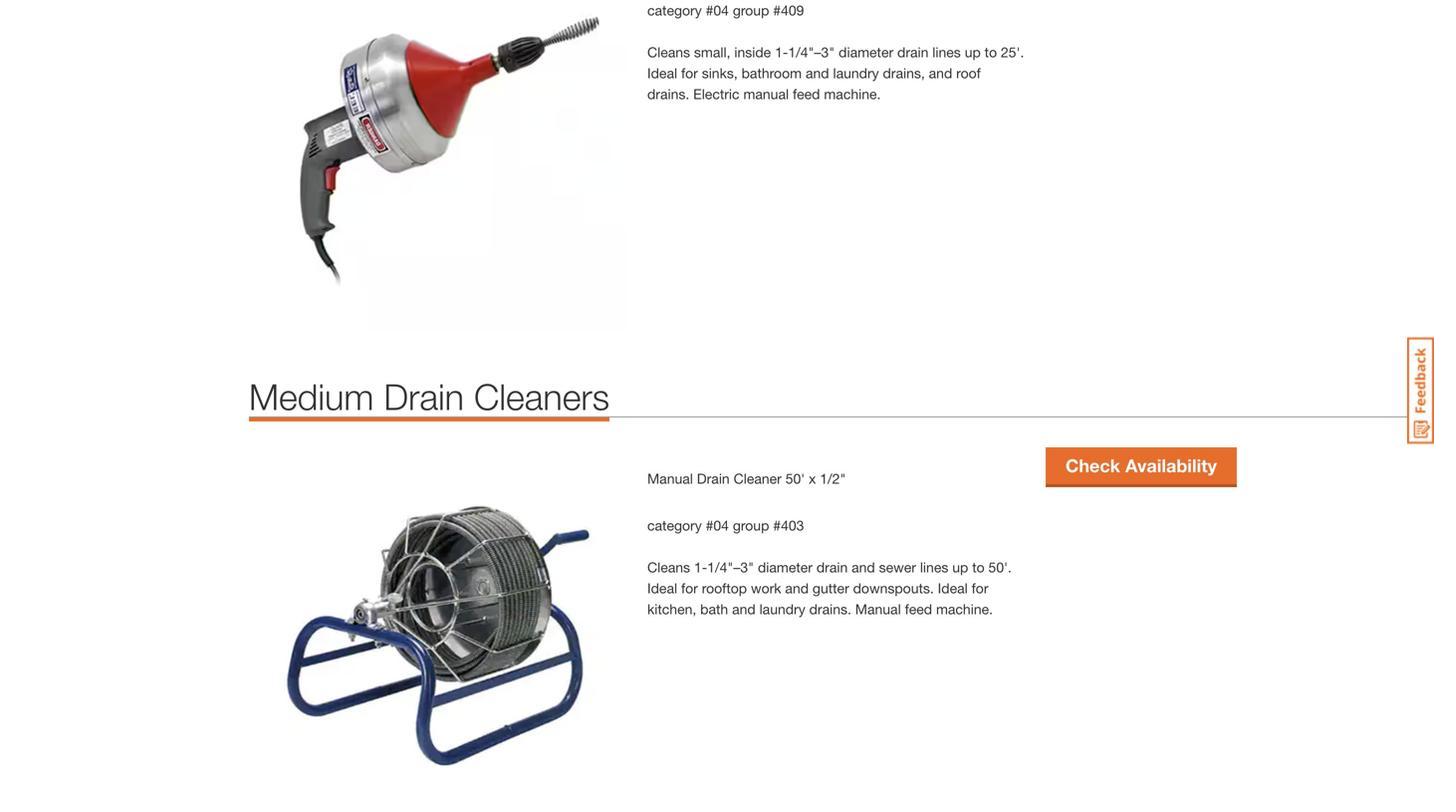 Task type: describe. For each thing, give the bounding box(es) containing it.
and right bathroom
[[806, 65, 830, 81]]

availability
[[1126, 455, 1218, 476]]

1/2"
[[820, 470, 846, 487]]

ideal right downspouts.
[[938, 580, 968, 596]]

ideal for kitchen,
[[648, 580, 678, 596]]

for for 1-
[[682, 580, 698, 596]]

ideal for drains.
[[648, 65, 678, 81]]

and down the rooftop
[[732, 601, 756, 617]]

check
[[1066, 455, 1121, 476]]

sinks,
[[702, 65, 738, 81]]

rooftop
[[702, 580, 747, 596]]

feed inside "cleans 1-1/4"–3" diameter drain and sewer lines up to 50'. ideal for rooftop work and gutter downspouts. ideal for kitchen, bath and laundry drains. manual feed machine."
[[905, 601, 933, 617]]

manual drain cleaner 50' x 1/2"
[[648, 470, 846, 487]]

cleaners
[[474, 375, 610, 417]]

manual inside "cleans 1-1/4"–3" diameter drain and sewer lines up to 50'. ideal for rooftop work and gutter downspouts. ideal for kitchen, bath and laundry drains. manual feed machine."
[[856, 601, 901, 617]]

1/4"–3" inside "cleans 1-1/4"–3" diameter drain and sewer lines up to 50'. ideal for rooftop work and gutter downspouts. ideal for kitchen, bath and laundry drains. manual feed machine."
[[708, 559, 754, 575]]

#04 for 1-
[[706, 517, 729, 533]]

diameter inside cleans small, inside 1-1/4"–3" diameter drain lines up to 25'. ideal for sinks, bathroom and laundry drains, and roof drains. electric manual feed machine.
[[839, 44, 894, 60]]

drain for medium
[[384, 375, 464, 417]]

group for #403
[[733, 517, 770, 533]]

category for category #04 group #409
[[648, 2, 702, 18]]

to for 25'.
[[985, 44, 998, 60]]

kitchen,
[[648, 601, 697, 617]]

and left roof
[[929, 65, 953, 81]]

#04 for small,
[[706, 2, 729, 18]]

1/4"–3" inside cleans small, inside 1-1/4"–3" diameter drain lines up to 25'. ideal for sinks, bathroom and laundry drains, and roof drains. electric manual feed machine.
[[789, 44, 835, 60]]

lines for ideal
[[921, 559, 949, 575]]

manual
[[744, 86, 789, 102]]

cleaner
[[734, 470, 782, 487]]

category #04 group #409
[[648, 2, 805, 18]]

0 horizontal spatial manual
[[648, 470, 693, 487]]

drain for manual
[[697, 470, 730, 487]]

feed inside cleans small, inside 1-1/4"–3" diameter drain lines up to 25'. ideal for sinks, bathroom and laundry drains, and roof drains. electric manual feed machine.
[[793, 86, 821, 102]]

laundry inside cleans small, inside 1-1/4"–3" diameter drain lines up to 25'. ideal for sinks, bathroom and laundry drains, and roof drains. electric manual feed machine.
[[833, 65, 879, 81]]

electric
[[694, 86, 740, 102]]

drain inside cleans small, inside 1-1/4"–3" diameter drain lines up to 25'. ideal for sinks, bathroom and laundry drains, and roof drains. electric manual feed machine.
[[898, 44, 929, 60]]

diameter inside "cleans 1-1/4"–3" diameter drain and sewer lines up to 50'. ideal for rooftop work and gutter downspouts. ideal for kitchen, bath and laundry drains. manual feed machine."
[[758, 559, 813, 575]]

drains. inside "cleans 1-1/4"–3" diameter drain and sewer lines up to 50'. ideal for rooftop work and gutter downspouts. ideal for kitchen, bath and laundry drains. manual feed machine."
[[810, 601, 852, 617]]

25'.
[[1001, 44, 1025, 60]]

50'.
[[989, 559, 1012, 575]]

bathroom
[[742, 65, 802, 81]]

downspouts.
[[854, 580, 934, 596]]



Task type: locate. For each thing, give the bounding box(es) containing it.
1 horizontal spatial drains.
[[810, 601, 852, 617]]

2 category from the top
[[648, 517, 702, 533]]

machine.
[[824, 86, 881, 102], [937, 601, 993, 617]]

ideal up the 'kitchen,'
[[648, 580, 678, 596]]

1/4"–3"
[[789, 44, 835, 60], [708, 559, 754, 575]]

laundry down the work on the bottom of page
[[760, 601, 806, 617]]

1 vertical spatial up
[[953, 559, 969, 575]]

0 vertical spatial 1/4"–3"
[[789, 44, 835, 60]]

for inside cleans small, inside 1-1/4"–3" diameter drain lines up to 25'. ideal for sinks, bathroom and laundry drains, and roof drains. electric manual feed machine.
[[682, 65, 698, 81]]

diameter
[[839, 44, 894, 60], [758, 559, 813, 575]]

1 vertical spatial feed
[[905, 601, 933, 617]]

0 horizontal spatial feed
[[793, 86, 821, 102]]

0 vertical spatial lines
[[933, 44, 961, 60]]

0 vertical spatial manual
[[648, 470, 693, 487]]

1- inside "cleans 1-1/4"–3" diameter drain and sewer lines up to 50'. ideal for rooftop work and gutter downspouts. ideal for kitchen, bath and laundry drains. manual feed machine."
[[694, 559, 708, 575]]

group left #403
[[733, 517, 770, 533]]

#04
[[706, 2, 729, 18], [706, 517, 729, 533]]

0 horizontal spatial 1-
[[694, 559, 708, 575]]

cleans inside "cleans 1-1/4"–3" diameter drain and sewer lines up to 50'. ideal for rooftop work and gutter downspouts. ideal for kitchen, bath and laundry drains. manual feed machine."
[[648, 559, 691, 575]]

1 horizontal spatial 1-
[[775, 44, 789, 60]]

cleans 1-1/4"–3" diameter drain and sewer lines up to 50'. ideal for rooftop work and gutter downspouts. ideal for kitchen, bath and laundry drains. manual feed machine.
[[648, 559, 1012, 617]]

x
[[809, 470, 816, 487]]

1 group from the top
[[733, 2, 770, 18]]

1 horizontal spatial machine.
[[937, 601, 993, 617]]

diameter up drains, in the right top of the page
[[839, 44, 894, 60]]

0 vertical spatial up
[[965, 44, 981, 60]]

1 vertical spatial 1-
[[694, 559, 708, 575]]

drill unit drain cleaner 25' x 5/16" image
[[249, 0, 628, 332]]

0 vertical spatial drain
[[384, 375, 464, 417]]

0 vertical spatial #04
[[706, 2, 729, 18]]

0 vertical spatial group
[[733, 2, 770, 18]]

lines up roof
[[933, 44, 961, 60]]

1 vertical spatial category
[[648, 517, 702, 533]]

0 vertical spatial drain
[[898, 44, 929, 60]]

1 vertical spatial lines
[[921, 559, 949, 575]]

for for small,
[[682, 65, 698, 81]]

feed down downspouts.
[[905, 601, 933, 617]]

1 vertical spatial drains.
[[810, 601, 852, 617]]

small,
[[694, 44, 731, 60]]

0 horizontal spatial 1/4"–3"
[[708, 559, 754, 575]]

1 horizontal spatial laundry
[[833, 65, 879, 81]]

and right the work on the bottom of page
[[786, 580, 809, 596]]

1 horizontal spatial 1/4"–3"
[[789, 44, 835, 60]]

work
[[751, 580, 782, 596]]

1 vertical spatial group
[[733, 517, 770, 533]]

and
[[806, 65, 830, 81], [929, 65, 953, 81], [852, 559, 876, 575], [786, 580, 809, 596], [732, 601, 756, 617]]

category for category #04 group #403
[[648, 517, 702, 533]]

cleans up the 'kitchen,'
[[648, 559, 691, 575]]

feedback link image
[[1408, 337, 1435, 444]]

lines right sewer
[[921, 559, 949, 575]]

up for roof
[[965, 44, 981, 60]]

0 vertical spatial diameter
[[839, 44, 894, 60]]

up left '50'.'
[[953, 559, 969, 575]]

drain inside "cleans 1-1/4"–3" diameter drain and sewer lines up to 50'. ideal for rooftop work and gutter downspouts. ideal for kitchen, bath and laundry drains. manual feed machine."
[[817, 559, 848, 575]]

1 horizontal spatial manual
[[856, 601, 901, 617]]

cleans
[[648, 44, 691, 60], [648, 559, 691, 575]]

laundry
[[833, 65, 879, 81], [760, 601, 806, 617]]

up for for
[[953, 559, 969, 575]]

1 vertical spatial cleans
[[648, 559, 691, 575]]

and left sewer
[[852, 559, 876, 575]]

sewer
[[879, 559, 917, 575]]

0 horizontal spatial machine.
[[824, 86, 881, 102]]

1-
[[775, 44, 789, 60], [694, 559, 708, 575]]

drains. left electric
[[648, 86, 690, 102]]

for
[[682, 65, 698, 81], [682, 580, 698, 596], [972, 580, 989, 596]]

machine. right manual
[[824, 86, 881, 102]]

machine. inside "cleans 1-1/4"–3" diameter drain and sewer lines up to 50'. ideal for rooftop work and gutter downspouts. ideal for kitchen, bath and laundry drains. manual feed machine."
[[937, 601, 993, 617]]

category up small,
[[648, 2, 702, 18]]

up
[[965, 44, 981, 60], [953, 559, 969, 575]]

0 vertical spatial feed
[[793, 86, 821, 102]]

up up roof
[[965, 44, 981, 60]]

0 vertical spatial drains.
[[648, 86, 690, 102]]

1 vertical spatial drain
[[697, 470, 730, 487]]

1 #04 from the top
[[706, 2, 729, 18]]

cleans for cleans 1-1/4"–3" diameter drain and sewer lines up to 50'. ideal for rooftop work and gutter downspouts. ideal for kitchen, bath and laundry drains. manual feed machine.
[[648, 559, 691, 575]]

inside
[[735, 44, 771, 60]]

drain
[[384, 375, 464, 417], [697, 470, 730, 487]]

manual
[[648, 470, 693, 487], [856, 601, 901, 617]]

0 horizontal spatial drain
[[384, 375, 464, 417]]

1- inside cleans small, inside 1-1/4"–3" diameter drain lines up to 25'. ideal for sinks, bathroom and laundry drains, and roof drains. electric manual feed machine.
[[775, 44, 789, 60]]

feed right manual
[[793, 86, 821, 102]]

diameter up the work on the bottom of page
[[758, 559, 813, 575]]

1/4"–3" up the rooftop
[[708, 559, 754, 575]]

for right downspouts.
[[972, 580, 989, 596]]

drains,
[[883, 65, 925, 81]]

cleans inside cleans small, inside 1-1/4"–3" diameter drain lines up to 25'. ideal for sinks, bathroom and laundry drains, and roof drains. electric manual feed machine.
[[648, 44, 691, 60]]

lines inside cleans small, inside 1-1/4"–3" diameter drain lines up to 25'. ideal for sinks, bathroom and laundry drains, and roof drains. electric manual feed machine.
[[933, 44, 961, 60]]

cleans small, inside 1-1/4"–3" diameter drain lines up to 25'. ideal for sinks, bathroom and laundry drains, and roof drains. electric manual feed machine.
[[648, 44, 1025, 102]]

#403
[[774, 517, 805, 533]]

0 vertical spatial 1-
[[775, 44, 789, 60]]

group left the #409
[[733, 2, 770, 18]]

0 vertical spatial machine.
[[824, 86, 881, 102]]

lines for and
[[933, 44, 961, 60]]

1 horizontal spatial drain
[[898, 44, 929, 60]]

drain up drains, in the right top of the page
[[898, 44, 929, 60]]

machine. down '50'.'
[[937, 601, 993, 617]]

to left "25'."
[[985, 44, 998, 60]]

category
[[648, 2, 702, 18], [648, 517, 702, 533]]

drain
[[898, 44, 929, 60], [817, 559, 848, 575]]

1 horizontal spatial drain
[[697, 470, 730, 487]]

0 vertical spatial cleans
[[648, 44, 691, 60]]

laundry inside "cleans 1-1/4"–3" diameter drain and sewer lines up to 50'. ideal for rooftop work and gutter downspouts. ideal for kitchen, bath and laundry drains. manual feed machine."
[[760, 601, 806, 617]]

cleans for cleans small, inside 1-1/4"–3" diameter drain lines up to 25'. ideal for sinks, bathroom and laundry drains, and roof drains. electric manual feed machine.
[[648, 44, 691, 60]]

2 #04 from the top
[[706, 517, 729, 533]]

drains.
[[648, 86, 690, 102], [810, 601, 852, 617]]

2 cleans from the top
[[648, 559, 691, 575]]

0 horizontal spatial drain
[[817, 559, 848, 575]]

1 horizontal spatial diameter
[[839, 44, 894, 60]]

ideal
[[648, 65, 678, 81], [648, 580, 678, 596], [938, 580, 968, 596]]

to inside "cleans 1-1/4"–3" diameter drain and sewer lines up to 50'. ideal for rooftop work and gutter downspouts. ideal for kitchen, bath and laundry drains. manual feed machine."
[[973, 559, 985, 575]]

#409
[[774, 2, 805, 18]]

machine. inside cleans small, inside 1-1/4"–3" diameter drain lines up to 25'. ideal for sinks, bathroom and laundry drains, and roof drains. electric manual feed machine.
[[824, 86, 881, 102]]

up inside cleans small, inside 1-1/4"–3" diameter drain lines up to 25'. ideal for sinks, bathroom and laundry drains, and roof drains. electric manual feed machine.
[[965, 44, 981, 60]]

0 horizontal spatial laundry
[[760, 601, 806, 617]]

1 category from the top
[[648, 2, 702, 18]]

for up the 'kitchen,'
[[682, 580, 698, 596]]

#04 down manual drain cleaner 50' x 1/2"
[[706, 517, 729, 533]]

1 vertical spatial laundry
[[760, 601, 806, 617]]

1 horizontal spatial feed
[[905, 601, 933, 617]]

drains. inside cleans small, inside 1-1/4"–3" diameter drain lines up to 25'. ideal for sinks, bathroom and laundry drains, and roof drains. electric manual feed machine.
[[648, 86, 690, 102]]

medium
[[249, 375, 374, 417]]

check availability
[[1066, 455, 1218, 476]]

to for 50'.
[[973, 559, 985, 575]]

1 vertical spatial 1/4"–3"
[[708, 559, 754, 575]]

1 vertical spatial machine.
[[937, 601, 993, 617]]

to
[[985, 44, 998, 60], [973, 559, 985, 575]]

1 vertical spatial to
[[973, 559, 985, 575]]

1 vertical spatial #04
[[706, 517, 729, 533]]

1 vertical spatial manual
[[856, 601, 901, 617]]

laundry left drains, in the right top of the page
[[833, 65, 879, 81]]

lines
[[933, 44, 961, 60], [921, 559, 949, 575]]

0 horizontal spatial drains.
[[648, 86, 690, 102]]

to left '50'.'
[[973, 559, 985, 575]]

group for #409
[[733, 2, 770, 18]]

manual drain cleaner 50' x ½" image
[[249, 447, 628, 810]]

0 vertical spatial category
[[648, 2, 702, 18]]

group
[[733, 2, 770, 18], [733, 517, 770, 533]]

check availability link
[[1046, 447, 1238, 484]]

50'
[[786, 470, 805, 487]]

to inside cleans small, inside 1-1/4"–3" diameter drain lines up to 25'. ideal for sinks, bathroom and laundry drains, and roof drains. electric manual feed machine.
[[985, 44, 998, 60]]

0 vertical spatial laundry
[[833, 65, 879, 81]]

gutter
[[813, 580, 850, 596]]

drain up the gutter
[[817, 559, 848, 575]]

manual down downspouts.
[[856, 601, 901, 617]]

up inside "cleans 1-1/4"–3" diameter drain and sewer lines up to 50'. ideal for rooftop work and gutter downspouts. ideal for kitchen, bath and laundry drains. manual feed machine."
[[953, 559, 969, 575]]

2 group from the top
[[733, 517, 770, 533]]

1 vertical spatial drain
[[817, 559, 848, 575]]

1 vertical spatial diameter
[[758, 559, 813, 575]]

ideal left sinks,
[[648, 65, 678, 81]]

1/4"–3" up bathroom
[[789, 44, 835, 60]]

#04 up small,
[[706, 2, 729, 18]]

category up the rooftop
[[648, 517, 702, 533]]

1- up bathroom
[[775, 44, 789, 60]]

lines inside "cleans 1-1/4"–3" diameter drain and sewer lines up to 50'. ideal for rooftop work and gutter downspouts. ideal for kitchen, bath and laundry drains. manual feed machine."
[[921, 559, 949, 575]]

bath
[[701, 601, 729, 617]]

1 cleans from the top
[[648, 44, 691, 60]]

medium drain cleaners
[[249, 375, 610, 417]]

for left sinks,
[[682, 65, 698, 81]]

1- up the rooftop
[[694, 559, 708, 575]]

ideal inside cleans small, inside 1-1/4"–3" diameter drain lines up to 25'. ideal for sinks, bathroom and laundry drains, and roof drains. electric manual feed machine.
[[648, 65, 678, 81]]

category #04 group #403
[[648, 517, 805, 533]]

drains. down the gutter
[[810, 601, 852, 617]]

manual up category #04 group #403
[[648, 470, 693, 487]]

feed
[[793, 86, 821, 102], [905, 601, 933, 617]]

0 vertical spatial to
[[985, 44, 998, 60]]

cleans left small,
[[648, 44, 691, 60]]

roof
[[957, 65, 981, 81]]

0 horizontal spatial diameter
[[758, 559, 813, 575]]



Task type: vqa. For each thing, say whether or not it's contained in the screenshot.
leftmost 'Roll'
no



